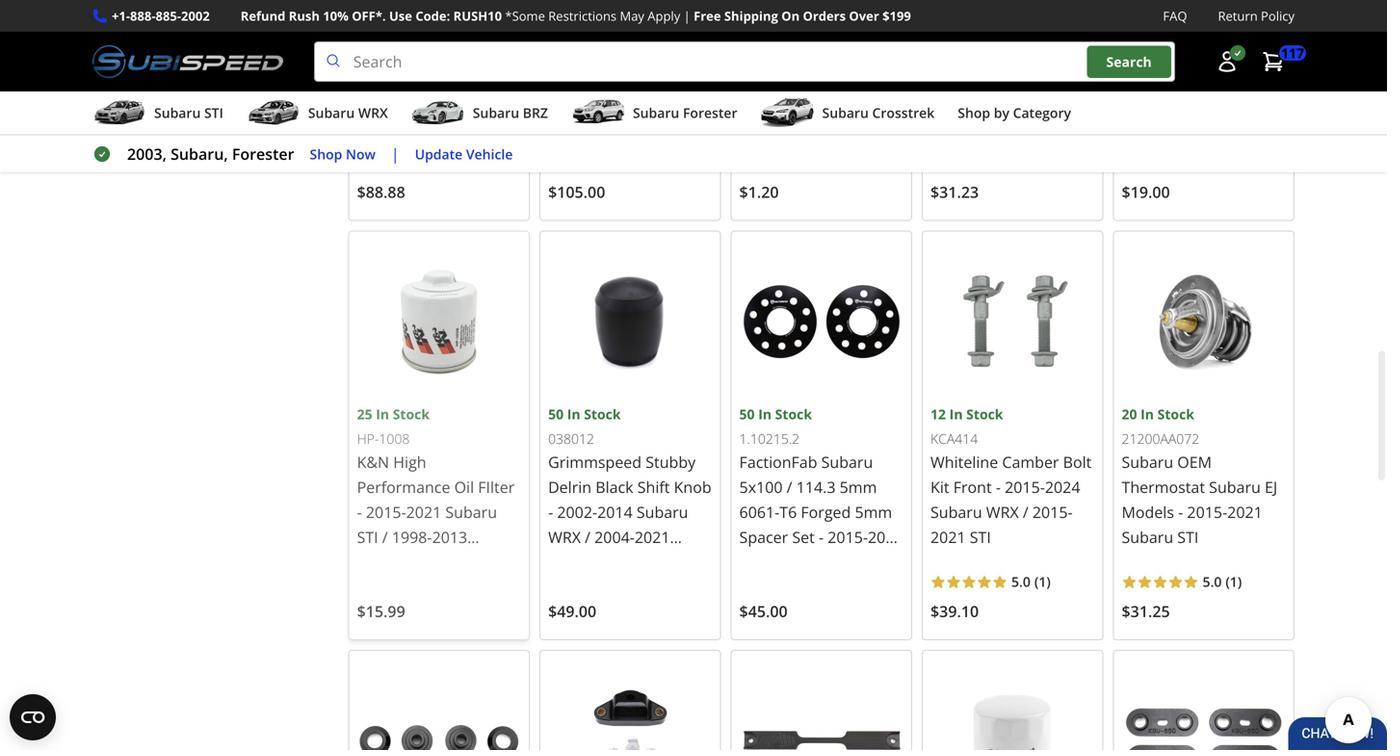 Task type: vqa. For each thing, say whether or not it's contained in the screenshot.
stock in the the 20 In Stock 21200AA072 Subaru OEM Thermostat Subaru EJ Models  - 2015-2021 Subaru STI
yes



Task type: describe. For each thing, give the bounding box(es) containing it.
feed
[[381, 58, 415, 79]]

1993- inside cobb tuning pitch stop mount - 2015- 2021 subaru wrx / sti / 2003-2011 forester / 1993-2014 impreza
[[548, 133, 588, 154]]

shop now
[[310, 145, 376, 163]]

forester inside fumoto quick engine oil drain valve - 2015- 2021 subaru sti / 2002-2013 forester / 2002-2014 impreza
[[1010, 108, 1070, 129]]

return
[[1218, 7, 1258, 25]]

camber
[[1002, 452, 1059, 473]]

1.10215.2
[[739, 430, 800, 448]]

torque solution turbo oil feed line kit - 2015-2021 subaru sti / 1998-2013 forester / 1993-2014 impreza
[[357, 33, 519, 154]]

orders
[[803, 7, 846, 25]]

1 vertical spatial 2002-
[[931, 133, 971, 154]]

in inside the 50 in stock 1.10215.2
[[758, 405, 772, 424]]

- inside the torque solution turbo oil feed line kit - 2015-2021 subaru sti / 1998-2013 forester / 1993-2014 impreza
[[476, 58, 481, 79]]

2015- down '2024'
[[1033, 502, 1073, 523]]

apply
[[648, 7, 680, 25]]

25 in stock hp-1008 k&n high performance oil filter - 2015-2021 subaru sti / 1998-2013 forester / 1993-2014 impreza
[[357, 405, 515, 598]]

stock for k&n high performance oil filter - 2015-2021 subaru sti / 1998-2013 forester / 1993-2014 impreza
[[393, 405, 430, 424]]

thermostat
[[1122, 477, 1205, 498]]

subaru forester
[[633, 104, 737, 122]]

2015- inside 25 in stock hp-1008 k&n high performance oil filter - 2015-2021 subaru sti / 1998-2013 forester / 1993-2014 impreza
[[366, 502, 406, 523]]

50 for 50 in stock 038012 grimmspeed stubby delrin black shift knob - 2002-2014 subaru wrx / 2004-2021 subaru sti
[[548, 405, 564, 424]]

1993- inside 25 in stock hp-1008 k&n high performance oil filter - 2015-2021 subaru sti / 1998-2013 forester / 1993-2014 impreza
[[431, 552, 471, 573]]

subispeed logo image
[[92, 42, 283, 82]]

subaru wrx button
[[246, 95, 388, 134]]

subaru forester button
[[571, 95, 737, 134]]

models inside subaru oil drain plug gasket - subaru models (inc. 1993- 2021 impreza)
[[739, 83, 792, 104]]

subaru left ej
[[1209, 477, 1261, 498]]

0 horizontal spatial |
[[391, 144, 400, 164]]

search
[[1106, 52, 1152, 71]]

50 in stock 038012 grimmspeed stubby delrin black shift knob - 2002-2014 subaru wrx / 2004-2021 subaru sti
[[548, 405, 712, 573]]

subaru inside subaru forester dropdown button
[[633, 104, 679, 122]]

forester inside dropdown button
[[683, 104, 737, 122]]

oil inside 25 in stock hp-1008 k&n high performance oil filter - 2015-2021 subaru sti / 1998-2013 forester / 1993-2014 impreza
[[454, 477, 474, 498]]

2013 inside 038008 grimmspeed shift knob boot retainer 5spd - 1998-2013 subaru forester / 1993-2014 impreza
[[1213, 83, 1248, 104]]

1998- inside 038008 grimmspeed shift knob boot retainer 5spd - 1998-2013 subaru forester / 1993-2014 impreza
[[1173, 83, 1213, 104]]

$45.00
[[739, 601, 788, 622]]

subaru brz button
[[411, 95, 548, 134]]

faq link
[[1163, 6, 1187, 26]]

*some
[[505, 7, 545, 25]]

category
[[1013, 104, 1071, 122]]

torque
[[357, 33, 409, 53]]

2003,
[[127, 144, 167, 164]]

- inside 25 in stock hp-1008 k&n high performance oil filter - 2015-2021 subaru sti / 1998-2013 forester / 1993-2014 impreza
[[357, 502, 362, 523]]

search input field
[[314, 42, 1175, 82]]

a subaru crosstrek thumbnail image image
[[761, 98, 815, 127]]

knob inside 50 in stock 038012 grimmspeed stubby delrin black shift knob - 2002-2014 subaru wrx / 2004-2021 subaru sti
[[674, 477, 712, 498]]

1993- inside subaru oil drain plug gasket - subaru models (inc. 1993- 2021 impreza)
[[829, 83, 869, 104]]

sti inside 50 in stock 038012 grimmspeed stubby delrin black shift knob - 2002-2014 subaru wrx / 2004-2021 subaru sti
[[604, 552, 625, 573]]

( for whiteline camber bolt kit front - 2015-2024 subaru wrx / 2015- 2021 sti
[[1035, 573, 1039, 591]]

20
[[1122, 405, 1137, 424]]

20 in stock 21200aa072 subaru oem thermostat subaru ej models  - 2015-2021 subaru sti
[[1122, 405, 1278, 548]]

torque solution drive shaft center support bushings - 2015-2021 subaru wrx / sti / 1998-2018 forester / 2002-2018 impreza / 2013-2016 scion fr-s / 2013-2020 subaru brz / 2017-2019 toyota 86 image
[[357, 659, 521, 750]]

subaru inside cobb tuning pitch stop mount - 2015- 2021 subaru wrx / sti / 2003-2011 forester / 1993-2014 impreza
[[587, 83, 639, 104]]

ts-su-577
[[357, 10, 420, 29]]

2021 inside the torque solution turbo oil feed line kit - 2015-2021 subaru sti / 1998-2013 forester / 1993-2014 impreza
[[397, 83, 432, 104]]

stock inside the 50 in stock 1.10215.2
[[775, 405, 812, 424]]

in for grimmspeed stubby delrin black shift knob - 2002-2014 subaru wrx / 2004-2021 subaru sti
[[567, 405, 580, 424]]

rush
[[289, 7, 320, 25]]

tuning
[[594, 33, 643, 53]]

sti inside 25 in stock hp-1008 k&n high performance oil filter - 2015-2021 subaru sti / 1998-2013 forester / 1993-2014 impreza
[[357, 527, 378, 548]]

- inside 038008 grimmspeed shift knob boot retainer 5spd - 1998-2013 subaru forester / 1993-2014 impreza
[[1164, 83, 1169, 104]]

impreza inside the torque solution turbo oil feed line kit - 2015-2021 subaru sti / 1998-2013 forester / 1993-2014 impreza
[[436, 133, 495, 154]]

use
[[389, 7, 412, 25]]

k&n
[[357, 452, 389, 473]]

code:
[[416, 7, 450, 25]]

line
[[419, 58, 450, 79]]

1998- inside 25 in stock hp-1008 k&n high performance oil filter - 2015-2021 subaru sti / 1998-2013 forester / 1993-2014 impreza
[[392, 527, 432, 548]]

su-
[[376, 10, 397, 29]]

2003-
[[558, 108, 598, 129]]

subaru wrx
[[308, 104, 388, 122]]

a subaru wrx thumbnail image image
[[246, 98, 300, 127]]

$15.99
[[357, 601, 405, 622]]

oem
[[1178, 452, 1212, 473]]

return policy link
[[1218, 6, 1295, 26]]

crosstrek
[[872, 104, 935, 122]]

1993- inside 038008 grimmspeed shift knob boot retainer 5spd - 1998-2013 subaru forester / 1993-2014 impreza
[[1122, 133, 1162, 154]]

+1-888-885-2002
[[112, 7, 210, 25]]

over
[[849, 7, 879, 25]]

grimmspeed inside 038008 grimmspeed shift knob boot retainer 5spd - 1998-2013 subaru forester / 1993-2014 impreza
[[1122, 33, 1215, 53]]

shift inside 50 in stock 038012 grimmspeed stubby delrin black shift knob - 2002-2014 subaru wrx / 2004-2021 subaru sti
[[638, 477, 670, 498]]

2013 inside 25 in stock hp-1008 k&n high performance oil filter - 2015-2021 subaru sti / 1998-2013 forester / 1993-2014 impreza
[[432, 527, 467, 548]]

impreza inside cobb tuning pitch stop mount - 2015- 2021 subaru wrx / sti / 2003-2011 forester / 1993-2014 impreza
[[628, 133, 686, 154]]

forester inside 038008 grimmspeed shift knob boot retainer 5spd - 1998-2013 subaru forester / 1993-2014 impreza
[[1178, 108, 1238, 129]]

862001
[[548, 10, 594, 29]]

ts-
[[357, 10, 376, 29]]

off*.
[[352, 7, 386, 25]]

1 for subaru oem thermostat subaru ej models  - 2015-2021 subaru sti
[[1230, 573, 1238, 591]]

5.0 ( 1 ) for whiteline camber bolt kit front - 2015-2024 subaru wrx / 2015- 2021 sti
[[1012, 573, 1051, 591]]

subaru oem thermostat subaru ej models  - 2015-2021 subaru sti image
[[1122, 240, 1286, 404]]

faq
[[1163, 7, 1187, 25]]

sti inside dropdown button
[[204, 104, 223, 122]]

038008 grimmspeed shift knob boot retainer 5spd - 1998-2013 subaru forester / 1993-2014 impreza
[[1122, 10, 1262, 154]]

wrx inside cobb tuning pitch stop mount - 2015- 2021 subaru wrx / sti / 2003-2011 forester / 1993-2014 impreza
[[643, 83, 676, 104]]

wrx inside dropdown button
[[358, 104, 388, 122]]

drain inside fumoto quick engine oil drain valve - 2015- 2021 subaru sti / 2002-2013 forester / 2002-2014 impreza
[[954, 58, 994, 79]]

subaru sti button
[[92, 95, 223, 134]]

2014 inside cobb tuning pitch stop mount - 2015- 2021 subaru wrx / sti / 2003-2011 forester / 1993-2014 impreza
[[588, 133, 624, 154]]

038012
[[548, 430, 594, 448]]

stock for grimmspeed stubby delrin black shift knob - 2002-2014 subaru wrx / 2004-2021 subaru sti
[[584, 405, 621, 424]]

2014 inside the torque solution turbo oil feed line kit - 2015-2021 subaru sti / 1998-2013 forester / 1993-2014 impreza
[[397, 133, 432, 154]]

- inside 12 in stock kca414 whiteline camber bolt kit front - 2015-2024 subaru wrx / 2015- 2021 sti
[[996, 477, 1001, 498]]

sti inside fumoto quick engine oil drain valve - 2015- 2021 subaru sti / 2002-2013 forester / 2002-2014 impreza
[[1026, 83, 1047, 104]]

2002- inside 50 in stock 038012 grimmspeed stubby delrin black shift knob - 2002-2014 subaru wrx / 2004-2021 subaru sti
[[557, 502, 597, 523]]

+1-
[[112, 7, 130, 25]]

$1.20
[[739, 182, 779, 203]]

$88.88
[[357, 182, 405, 203]]

k&n high performance oil filter - 2015-2021 subaru sti / 1998-2013 forester / 1993-2014 impreza image
[[357, 240, 521, 404]]

50 for 50 in stock 1.10215.2
[[739, 405, 755, 424]]

performance
[[357, 477, 450, 498]]

2013 inside the torque solution turbo oil feed line kit - 2015-2021 subaru sti / 1998-2013 forester / 1993-2014 impreza
[[407, 108, 442, 129]]

in for whiteline camber bolt kit front - 2015-2024 subaru wrx / 2015- 2021 sti
[[950, 405, 963, 424]]

impreza inside 038008 grimmspeed shift knob boot retainer 5spd - 1998-2013 subaru forester / 1993-2014 impreza
[[1201, 133, 1260, 154]]

kartboy transmission mount bushings - 2002-2007 subaru wrx / sti / 1998-2008 forester image
[[1122, 659, 1286, 750]]

subaru down 2004-
[[548, 552, 600, 573]]

2021 inside cobb tuning pitch stop mount - 2015- 2021 subaru wrx / sti / 2003-2011 forester / 1993-2014 impreza
[[548, 83, 583, 104]]

oil inside fumoto quick engine oil drain valve - 2015- 2021 subaru sti / 2002-2013 forester / 2002-2014 impreza
[[931, 58, 950, 79]]

/ inside 038008 grimmspeed shift knob boot retainer 5spd - 1998-2013 subaru forester / 1993-2014 impreza
[[1242, 108, 1247, 129]]

0 vertical spatial 2002-
[[931, 108, 971, 129]]

quick
[[990, 33, 1031, 53]]

front
[[953, 477, 992, 498]]

policy
[[1261, 7, 1295, 25]]

cobb tuning pitch stop mount - 2015- 2021 subaru wrx / sti / 2003-2011 forester / 1993-2014 impreza
[[548, 33, 711, 154]]

50 in stock 1.10215.2
[[739, 405, 812, 448]]

oil inside the torque solution turbo oil feed line kit - 2015-2021 subaru sti / 1998-2013 forester / 1993-2014 impreza
[[357, 58, 377, 79]]

high
[[393, 452, 426, 473]]

5.0 for whiteline camber bolt kit front - 2015-2024 subaru wrx / 2015- 2021 sti
[[1012, 573, 1031, 591]]

10%
[[323, 7, 349, 25]]

button image
[[1216, 50, 1239, 73]]

2014 inside 50 in stock 038012 grimmspeed stubby delrin black shift knob - 2002-2014 subaru wrx / 2004-2021 subaru sti
[[597, 502, 633, 523]]

aluminati billet battery tie down - 2015-2021 subaru wrx / sti / 2013-2016 scion fr-s / 2013-2020 subaru brz / 2017-2019 toyota 86 / 1998-2014 subaru forester / 1993-2014 impreza image
[[739, 659, 904, 750]]

wrx inside 50 in stock 038012 grimmspeed stubby delrin black shift knob - 2002-2014 subaru wrx / 2004-2021 subaru sti
[[548, 527, 581, 548]]

refund rush 10% off*. use code: rush10 *some restrictions may apply | free shipping on orders over $199
[[241, 7, 911, 25]]

fumoto
[[931, 33, 986, 53]]

25
[[357, 405, 372, 424]]

a subaru forester thumbnail image image
[[571, 98, 625, 127]]

2014 inside fumoto quick engine oil drain valve - 2015- 2021 subaru sti / 2002-2013 forester / 2002-2014 impreza
[[971, 133, 1006, 154]]

- inside 20 in stock 21200aa072 subaru oem thermostat subaru ej models  - 2015-2021 subaru sti
[[1178, 502, 1183, 523]]

2015- inside the torque solution turbo oil feed line kit - 2015-2021 subaru sti / 1998-2013 forester / 1993-2014 impreza
[[357, 83, 397, 104]]

1 for whiteline camber bolt kit front - 2015-2024 subaru wrx / 2015- 2021 sti
[[1039, 573, 1047, 591]]

impreza)
[[779, 108, 842, 129]]

117
[[1281, 44, 1304, 62]]

sti inside 12 in stock kca414 whiteline camber bolt kit front - 2015-2024 subaru wrx / 2015- 2021 sti
[[970, 527, 991, 548]]

$199
[[883, 7, 911, 25]]

2021 inside 50 in stock 038012 grimmspeed stubby delrin black shift knob - 2002-2014 subaru wrx / 2004-2021 subaru sti
[[635, 527, 670, 548]]

subaru inside 12 in stock kca414 whiteline camber bolt kit front - 2015-2024 subaru wrx / 2015- 2021 sti
[[931, 502, 982, 523]]

refund
[[241, 7, 286, 25]]

knob inside 038008 grimmspeed shift knob boot retainer 5spd - 1998-2013 subaru forester / 1993-2014 impreza
[[1122, 58, 1159, 79]]

5.0 ( 1 ) for subaru oem thermostat subaru ej models  - 2015-2021 subaru sti
[[1203, 573, 1242, 591]]



Task type: locate. For each thing, give the bounding box(es) containing it.
stock up 21200aa072
[[1158, 405, 1195, 424]]

2015- down performance
[[366, 502, 406, 523]]

oil inside subaru oil drain plug gasket - subaru models (inc. 1993- 2021 impreza)
[[795, 33, 815, 53]]

2021 inside fumoto quick engine oil drain valve - 2015- 2021 subaru sti / 2002-2013 forester / 2002-2014 impreza
[[931, 83, 966, 104]]

2013 inside fumoto quick engine oil drain valve - 2015- 2021 subaru sti / 2002-2013 forester / 2002-2014 impreza
[[971, 108, 1006, 129]]

forester up update vehicle at top left
[[446, 108, 506, 129]]

2021 inside 20 in stock 21200aa072 subaru oem thermostat subaru ej models  - 2015-2021 subaru sti
[[1228, 502, 1263, 523]]

now
[[346, 145, 376, 163]]

0 vertical spatial drain
[[819, 33, 858, 53]]

shop left by
[[958, 104, 990, 122]]

sti inside cobb tuning pitch stop mount - 2015- 2021 subaru wrx / sti / 2003-2011 forester / 1993-2014 impreza
[[689, 83, 711, 104]]

grimmspeed inside 50 in stock 038012 grimmspeed stubby delrin black shift knob - 2002-2014 subaru wrx / 2004-2021 subaru sti
[[548, 452, 642, 473]]

3 stock from the left
[[584, 405, 621, 424]]

2015- down engine
[[1049, 58, 1089, 79]]

may
[[620, 7, 644, 25]]

subaru inside fumoto quick engine oil drain valve - 2015- 2021 subaru sti / 2002-2013 forester / 2002-2014 impreza
[[970, 83, 1022, 104]]

2 vertical spatial 2002-
[[557, 502, 597, 523]]

oil left filter at the left
[[454, 477, 474, 498]]

subaru down 5spd
[[1122, 108, 1174, 129]]

in up 038012
[[567, 405, 580, 424]]

kit inside the torque solution turbo oil feed line kit - 2015-2021 subaru sti / 1998-2013 forester / 1993-2014 impreza
[[454, 58, 472, 79]]

shop by category button
[[958, 95, 1071, 134]]

subaru up gasket on the top right
[[739, 33, 791, 53]]

in inside 20 in stock 21200aa072 subaru oem thermostat subaru ej models  - 2015-2021 subaru sti
[[1141, 405, 1154, 424]]

wrx up subaru forester
[[643, 83, 676, 104]]

2015- down 'thermostat' at the right bottom of the page
[[1187, 502, 1228, 523]]

$105.00
[[548, 182, 605, 203]]

1998- up now
[[367, 108, 407, 129]]

1008
[[379, 430, 410, 448]]

subaru down line at the left top
[[436, 83, 488, 104]]

885-
[[156, 7, 181, 25]]

1 horizontal spatial models
[[1122, 502, 1174, 523]]

- down 'thermostat' at the right bottom of the page
[[1178, 502, 1183, 523]]

wrx
[[643, 83, 676, 104], [358, 104, 388, 122], [986, 502, 1019, 523], [548, 527, 581, 548]]

2015- inside 20 in stock 21200aa072 subaru oem thermostat subaru ej models  - 2015-2021 subaru sti
[[1187, 502, 1228, 523]]

0 horizontal spatial knob
[[674, 477, 712, 498]]

2014 inside 25 in stock hp-1008 k&n high performance oil filter - 2015-2021 subaru sti / 1998-2013 forester / 1993-2014 impreza
[[471, 552, 506, 573]]

subaru left brz
[[473, 104, 519, 122]]

subaru down 'thermostat' at the right bottom of the page
[[1122, 527, 1174, 548]]

2021 inside 12 in stock kca414 whiteline camber bolt kit front - 2015-2024 subaru wrx / 2015- 2021 sti
[[931, 527, 966, 548]]

1
[[1039, 154, 1047, 172], [1039, 573, 1047, 591], [1230, 573, 1238, 591]]

2021 inside subaru oil drain plug gasket - subaru models (inc. 1993- 2021 impreza)
[[739, 108, 775, 129]]

1 horizontal spatial grimmspeed
[[1122, 33, 1215, 53]]

impreza
[[436, 133, 495, 154], [628, 133, 686, 154], [1010, 133, 1069, 154], [1201, 133, 1260, 154], [357, 577, 416, 598]]

1 stock from the left
[[393, 405, 430, 424]]

drain down fumoto
[[954, 58, 994, 79]]

2 stock from the left
[[775, 405, 812, 424]]

2015- down pitch
[[645, 58, 686, 79]]

forester down 'search input' field
[[683, 104, 737, 122]]

update vehicle
[[415, 145, 513, 163]]

drain down orders
[[819, 33, 858, 53]]

forester right 2011
[[637, 108, 697, 129]]

(inc.
[[796, 83, 825, 104]]

subaru down filter at the left
[[445, 502, 497, 523]]

black
[[596, 477, 634, 498]]

2015- down camber
[[1005, 477, 1045, 498]]

) for whiteline camber bolt kit front - 2015-2024 subaru wrx / 2015- 2021 sti
[[1047, 573, 1051, 591]]

bolt
[[1063, 452, 1092, 473]]

- right 5spd
[[1164, 83, 1169, 104]]

subaru inside subaru wrx dropdown button
[[308, 104, 355, 122]]

oil down on
[[795, 33, 815, 53]]

117 button
[[1252, 43, 1306, 81]]

forester inside the torque solution turbo oil feed line kit - 2015-2021 subaru sti / 1998-2013 forester / 1993-2014 impreza
[[446, 108, 506, 129]]

a subaru sti thumbnail image image
[[92, 98, 146, 127]]

0 vertical spatial kit
[[454, 58, 472, 79]]

models inside 20 in stock 21200aa072 subaru oem thermostat subaru ej models  - 2015-2021 subaru sti
[[1122, 502, 1174, 523]]

1 vertical spatial drain
[[954, 58, 994, 79]]

2011
[[598, 108, 633, 129]]

knob down 'stubby'
[[674, 477, 712, 498]]

subaru up (inc.
[[802, 58, 853, 79]]

oil
[[795, 33, 815, 53], [357, 58, 377, 79], [931, 58, 950, 79], [454, 477, 474, 498]]

2013 left the category
[[971, 108, 1006, 129]]

- right valve
[[1040, 58, 1045, 79]]

/
[[680, 83, 685, 104], [1051, 83, 1056, 104], [357, 108, 363, 129], [510, 108, 516, 129], [548, 108, 554, 129], [701, 108, 707, 129], [1074, 108, 1080, 129], [1242, 108, 1247, 129], [1023, 502, 1029, 523], [382, 527, 388, 548], [585, 527, 591, 548], [421, 552, 427, 573]]

subaru up subaru,
[[154, 104, 201, 122]]

0 horizontal spatial 50
[[548, 405, 564, 424]]

subaru inside subaru brz dropdown button
[[473, 104, 519, 122]]

- inside fumoto quick engine oil drain valve - 2015- 2021 subaru sti / 2002-2013 forester / 2002-2014 impreza
[[1040, 58, 1045, 79]]

1 vertical spatial grimmspeed
[[548, 452, 642, 473]]

kit right line at the left top
[[454, 58, 472, 79]]

subaru inside dropdown button
[[822, 104, 869, 122]]

ej
[[1265, 477, 1278, 498]]

888-
[[130, 7, 156, 25]]

subaru down (inc.
[[822, 104, 869, 122]]

1993- inside the torque solution turbo oil feed line kit - 2015-2021 subaru sti / 1998-2013 forester / 1993-2014 impreza
[[357, 133, 397, 154]]

2015- inside cobb tuning pitch stop mount - 2015- 2021 subaru wrx / sti / 2003-2011 forester / 1993-2014 impreza
[[645, 58, 686, 79]]

2 50 from the left
[[548, 405, 564, 424]]

sti
[[492, 83, 513, 104], [689, 83, 711, 104], [1026, 83, 1047, 104], [204, 104, 223, 122], [357, 527, 378, 548], [970, 527, 991, 548], [1178, 527, 1199, 548], [604, 552, 625, 573]]

sti up subaru forester
[[689, 83, 711, 104]]

grimmspeed up black
[[548, 452, 642, 473]]

- right mount
[[636, 58, 641, 79]]

subaru down 21200aa072
[[1122, 452, 1174, 473]]

subaru
[[739, 33, 791, 53], [802, 58, 853, 79], [436, 83, 488, 104], [587, 83, 639, 104], [970, 83, 1022, 104], [154, 104, 201, 122], [308, 104, 355, 122], [473, 104, 519, 122], [633, 104, 679, 122], [822, 104, 869, 122], [1122, 108, 1174, 129], [1122, 452, 1174, 473], [1209, 477, 1261, 498], [445, 502, 497, 523], [637, 502, 688, 523], [931, 502, 982, 523], [1122, 527, 1174, 548], [548, 552, 600, 573]]

| right now
[[391, 144, 400, 164]]

stubby
[[646, 452, 696, 473]]

2021 inside 25 in stock hp-1008 k&n high performance oil filter - 2015-2021 subaru sti / 1998-2013 forester / 1993-2014 impreza
[[406, 502, 441, 523]]

2002
[[181, 7, 210, 25]]

by
[[994, 104, 1010, 122]]

impreza inside fumoto quick engine oil drain valve - 2015- 2021 subaru sti / 2002-2013 forester / 2002-2014 impreza
[[1010, 133, 1069, 154]]

0 vertical spatial |
[[684, 7, 690, 25]]

factionfab subaru 5x100 / 114.3 5mm 6061-t6 forged 5mm spacer set - 2015-2024 subaru wrx / 2015-2021 subaru sti / 2016-2021 crosstrek / 1999-2024 forester / impreza / 2013-2016 scion fr-s / 2013-2024 subaru brz / 2017-2020 toyota 86 / 2022-2024 gr86 image
[[739, 240, 904, 404]]

stock for whiteline camber bolt kit front - 2015-2024 subaru wrx / 2015- 2021 sti
[[966, 405, 1003, 424]]

5 stock from the left
[[1158, 405, 1195, 424]]

impreza inside 25 in stock hp-1008 k&n high performance oil filter - 2015-2021 subaru sti / 1998-2013 forester / 1993-2014 impreza
[[357, 577, 416, 598]]

forester
[[683, 104, 737, 122], [446, 108, 506, 129], [637, 108, 697, 129], [1010, 108, 1070, 129], [1178, 108, 1238, 129], [232, 144, 294, 164], [357, 552, 417, 573]]

2002- up $31.23
[[931, 133, 971, 154]]

1993-
[[829, 83, 869, 104], [357, 133, 397, 154], [548, 133, 588, 154], [1122, 133, 1162, 154], [431, 552, 471, 573]]

1 horizontal spatial shift
[[1219, 33, 1252, 53]]

in right 25
[[376, 405, 389, 424]]

search button
[[1087, 46, 1171, 78]]

0 vertical spatial models
[[739, 83, 792, 104]]

subaru inside the torque solution turbo oil feed line kit - 2015-2021 subaru sti / 1998-2013 forester / 1993-2014 impreza
[[436, 83, 488, 104]]

stock inside 50 in stock 038012 grimmspeed stubby delrin black shift knob - 2002-2014 subaru wrx / 2004-2021 subaru sti
[[584, 405, 621, 424]]

subaru down 'stubby'
[[637, 502, 688, 523]]

subaru right a subaru forester thumbnail image
[[633, 104, 679, 122]]

subaru,
[[171, 144, 228, 164]]

forester right by
[[1010, 108, 1070, 129]]

fumoto quick engine oil drain valve - 2015- 2021 subaru sti / 2002-2013 forester / 2002-2014 impreza
[[931, 33, 1089, 154]]

50 up 038012
[[548, 405, 564, 424]]

subaru brz
[[473, 104, 548, 122]]

1998- down performance
[[392, 527, 432, 548]]

5.0 ( 1 )
[[1012, 154, 1051, 172], [1012, 573, 1051, 591], [1203, 573, 1242, 591]]

rush10
[[453, 7, 502, 25]]

in inside 25 in stock hp-1008 k&n high performance oil filter - 2015-2021 subaru sti / 1998-2013 forester / 1993-2014 impreza
[[376, 405, 389, 424]]

0 horizontal spatial grimmspeed
[[548, 452, 642, 473]]

1993- up $19.00
[[1122, 133, 1162, 154]]

+1-888-885-2002 link
[[112, 6, 210, 26]]

grimmspeed stubby delrin black shift knob - 2002-2014 subaru wrx / 2004-2021 subaru sti image
[[548, 240, 712, 404]]

vehicle
[[466, 145, 513, 163]]

0 horizontal spatial drain
[[819, 33, 858, 53]]

in inside 50 in stock 038012 grimmspeed stubby delrin black shift knob - 2002-2014 subaru wrx / 2004-2021 subaru sti
[[567, 405, 580, 424]]

oil down torque
[[357, 58, 377, 79]]

- down performance
[[357, 502, 362, 523]]

shop for shop now
[[310, 145, 342, 163]]

turbo
[[476, 33, 519, 53]]

engine
[[1035, 33, 1084, 53]]

0 vertical spatial grimmspeed
[[1122, 33, 1215, 53]]

shop for shop by category
[[958, 104, 990, 122]]

0 vertical spatial 1998-
[[1173, 83, 1213, 104]]

forester inside cobb tuning pitch stop mount - 2015- 2021 subaru wrx / sti / 2003-2011 forester / 1993-2014 impreza
[[637, 108, 697, 129]]

whiteline camber bolt kit front - 2015-2024 subaru wrx / 2015-2021 sti image
[[931, 240, 1095, 404]]

sti down 'thermostat' at the right bottom of the page
[[1178, 527, 1199, 548]]

1 horizontal spatial kit
[[931, 477, 949, 498]]

models down 'thermostat' at the right bottom of the page
[[1122, 502, 1174, 523]]

whiteline
[[931, 452, 998, 473]]

11126aa000
[[739, 10, 817, 29]]

shop by category
[[958, 104, 1071, 122]]

forester down retainer
[[1178, 108, 1238, 129]]

50 up the 1.10215.2
[[739, 405, 755, 424]]

2 in from the left
[[758, 405, 772, 424]]

cobb
[[548, 33, 590, 53]]

2004-
[[595, 527, 635, 548]]

subaru inside subaru sti dropdown button
[[154, 104, 201, 122]]

$49.00
[[548, 601, 597, 622]]

models
[[739, 83, 792, 104], [1122, 502, 1174, 523]]

shift up retainer
[[1219, 33, 1252, 53]]

) for subaru oem thermostat subaru ej models  - 2015-2021 subaru sti
[[1238, 573, 1242, 591]]

shop now link
[[310, 143, 376, 165]]

1 50 from the left
[[739, 405, 755, 424]]

1993- down performance
[[431, 552, 471, 573]]

shop left now
[[310, 145, 342, 163]]

kit left 'front'
[[931, 477, 949, 498]]

forester inside 25 in stock hp-1008 k&n high performance oil filter - 2015-2021 subaru sti / 1998-2013 forester / 1993-2014 impreza
[[357, 552, 417, 573]]

filter
[[478, 477, 515, 498]]

2002- left by
[[931, 108, 971, 129]]

stock inside 20 in stock 21200aa072 subaru oem thermostat subaru ej models  - 2015-2021 subaru sti
[[1158, 405, 1195, 424]]

2015- down feed
[[357, 83, 397, 104]]

2003, subaru, forester
[[127, 144, 294, 164]]

wrx left 2004-
[[548, 527, 581, 548]]

subaru crosstrek button
[[761, 95, 935, 134]]

0 horizontal spatial shop
[[310, 145, 342, 163]]

2014 down a subaru brz thumbnail image
[[397, 133, 432, 154]]

2013 down retainer
[[1213, 83, 1248, 104]]

2014
[[397, 133, 432, 154], [588, 133, 624, 154], [971, 133, 1006, 154], [1162, 133, 1197, 154], [597, 502, 633, 523], [471, 552, 506, 573]]

/ inside 12 in stock kca414 whiteline camber bolt kit front - 2015-2024 subaru wrx / 2015- 2021 sti
[[1023, 502, 1029, 523]]

1 vertical spatial shift
[[638, 477, 670, 498]]

subaru inside 038008 grimmspeed shift knob boot retainer 5spd - 1998-2013 subaru forester / 1993-2014 impreza
[[1122, 108, 1174, 129]]

open widget image
[[10, 695, 56, 741]]

1 horizontal spatial 50
[[739, 405, 755, 424]]

knob up 5spd
[[1122, 58, 1159, 79]]

update
[[415, 145, 463, 163]]

4 stock from the left
[[966, 405, 1003, 424]]

sti down 2004-
[[604, 552, 625, 573]]

models down gasket on the top right
[[739, 83, 792, 104]]

50 inside 50 in stock 038012 grimmspeed stubby delrin black shift knob - 2002-2014 subaru wrx / 2004-2021 subaru sti
[[548, 405, 564, 424]]

forester up "$15.99"
[[357, 552, 417, 573]]

1993- up subaru crosstrek
[[829, 83, 869, 104]]

grimmspeed up boot
[[1122, 33, 1215, 53]]

sti up the category
[[1026, 83, 1047, 104]]

subaru up shop now
[[308, 104, 355, 122]]

3 in from the left
[[567, 405, 580, 424]]

restrictions
[[548, 7, 617, 25]]

0 horizontal spatial models
[[739, 83, 792, 104]]

$19.00
[[1122, 182, 1170, 203]]

a subaru brz thumbnail image image
[[411, 98, 465, 127]]

038008
[[1122, 10, 1168, 29]]

shop inside shop now link
[[310, 145, 342, 163]]

plug
[[862, 33, 893, 53]]

- up (inc.
[[793, 58, 798, 79]]

1993- down 2003-
[[548, 133, 588, 154]]

1 vertical spatial models
[[1122, 502, 1174, 523]]

1993- down subaru wrx
[[357, 133, 397, 154]]

0 vertical spatial shop
[[958, 104, 990, 122]]

2014 up $19.00
[[1162, 133, 1197, 154]]

forester down a subaru wrx thumbnail image
[[232, 144, 294, 164]]

1 horizontal spatial drain
[[954, 58, 994, 79]]

2014 up 2004-
[[597, 502, 633, 523]]

stock up the 1.10215.2
[[775, 405, 812, 424]]

sti inside the torque solution turbo oil feed line kit - 2015-2021 subaru sti / 1998-2013 forester / 1993-2014 impreza
[[492, 83, 513, 104]]

/ inside 50 in stock 038012 grimmspeed stubby delrin black shift knob - 2002-2014 subaru wrx / 2004-2021 subaru sti
[[585, 527, 591, 548]]

- down delrin in the left bottom of the page
[[548, 502, 553, 523]]

subaru inside 25 in stock hp-1008 k&n high performance oil filter - 2015-2021 subaru sti / 1998-2013 forester / 1993-2014 impreza
[[445, 502, 497, 523]]

1 vertical spatial knob
[[674, 477, 712, 498]]

0 horizontal spatial kit
[[454, 58, 472, 79]]

kca414
[[931, 430, 978, 448]]

in right 12 at the right
[[950, 405, 963, 424]]

)
[[1047, 154, 1051, 172], [1047, 573, 1051, 591], [1238, 573, 1242, 591]]

1998- inside the torque solution turbo oil feed line kit - 2015-2021 subaru sti / 1998-2013 forester / 1993-2014 impreza
[[367, 108, 407, 129]]

2014 inside 038008 grimmspeed shift knob boot retainer 5spd - 1998-2013 subaru forester / 1993-2014 impreza
[[1162, 133, 1197, 154]]

- down turbo
[[476, 58, 481, 79]]

in for k&n high performance oil filter - 2015-2021 subaru sti / 1998-2013 forester / 1993-2014 impreza
[[376, 405, 389, 424]]

drain inside subaru oil drain plug gasket - subaru models (inc. 1993- 2021 impreza)
[[819, 33, 858, 53]]

sti inside 20 in stock 21200aa072 subaru oem thermostat subaru ej models  - 2015-2021 subaru sti
[[1178, 527, 1199, 548]]

$31.25
[[1122, 601, 1170, 622]]

cobb tuning rear shifter bushing - 2015-2021 subaru sti / 1998-2012 forester / 1993-2014 impreza / 2013-2016 scion fr-s / 2013-2020 subaru brz / 2017-2019 toyota 86 image
[[548, 659, 712, 750]]

5 in from the left
[[1141, 405, 1154, 424]]

cusco oil filter - 2015-2021 subaru wrx / sti / 1998-2013 forester / 1993-2014 impreza / 2013-2016 scion fr-s / 2013-2020 subaru brz / 2017-2019 toyota 86 image
[[931, 659, 1095, 750]]

wrx down 'front'
[[986, 502, 1019, 523]]

retainer
[[1201, 58, 1262, 79]]

wrx inside 12 in stock kca414 whiteline camber bolt kit front - 2015-2024 subaru wrx / 2015- 2021 sti
[[986, 502, 1019, 523]]

sti up 'subaru brz'
[[492, 83, 513, 104]]

in right 20
[[1141, 405, 1154, 424]]

1 vertical spatial 1998-
[[367, 108, 407, 129]]

- inside 50 in stock 038012 grimmspeed stubby delrin black shift knob - 2002-2014 subaru wrx / 2004-2021 subaru sti
[[548, 502, 553, 523]]

2013 down performance
[[432, 527, 467, 548]]

subaru crosstrek
[[822, 104, 935, 122]]

gasket
[[739, 58, 789, 79]]

solution
[[413, 33, 472, 53]]

5.0 for subaru oem thermostat subaru ej models  - 2015-2021 subaru sti
[[1203, 573, 1222, 591]]

1998- down boot
[[1173, 83, 1213, 104]]

0 vertical spatial shift
[[1219, 33, 1252, 53]]

2013 up update
[[407, 108, 442, 129]]

shift
[[1219, 33, 1252, 53], [638, 477, 670, 498]]

stock for subaru oem thermostat subaru ej models  - 2015-2021 subaru sti
[[1158, 405, 1195, 424]]

- right 'front'
[[996, 477, 1001, 498]]

2014 down by
[[971, 133, 1006, 154]]

shipping
[[724, 7, 778, 25]]

in for subaru oem thermostat subaru ej models  - 2015-2021 subaru sti
[[1141, 405, 1154, 424]]

subaru up by
[[970, 83, 1022, 104]]

shift inside 038008 grimmspeed shift knob boot retainer 5spd - 1998-2013 subaru forester / 1993-2014 impreza
[[1219, 33, 1252, 53]]

0 horizontal spatial shift
[[638, 477, 670, 498]]

sti down performance
[[357, 527, 378, 548]]

1 horizontal spatial shop
[[958, 104, 990, 122]]

4 in from the left
[[950, 405, 963, 424]]

0 vertical spatial knob
[[1122, 58, 1159, 79]]

stock up 038012
[[584, 405, 621, 424]]

2014 down filter at the left
[[471, 552, 506, 573]]

subaru oil drain plug gasket - subaru models (inc. 1993- 2021 impreza)
[[739, 33, 893, 129]]

1 vertical spatial kit
[[931, 477, 949, 498]]

( for subaru oem thermostat subaru ej models  - 2015-2021 subaru sti
[[1226, 573, 1230, 591]]

subaru up 2011
[[587, 83, 639, 104]]

- inside subaru oil drain plug gasket - subaru models (inc. 1993- 2021 impreza)
[[793, 58, 798, 79]]

| left the free
[[684, 7, 690, 25]]

2014 down 2011
[[588, 133, 624, 154]]

1 in from the left
[[376, 405, 389, 424]]

1 horizontal spatial |
[[684, 7, 690, 25]]

1 vertical spatial |
[[391, 144, 400, 164]]

shift down 'stubby'
[[638, 477, 670, 498]]

delrin
[[548, 477, 592, 498]]

stock
[[393, 405, 430, 424], [775, 405, 812, 424], [584, 405, 621, 424], [966, 405, 1003, 424], [1158, 405, 1195, 424]]

in inside 12 in stock kca414 whiteline camber bolt kit front - 2015-2024 subaru wrx / 2015- 2021 sti
[[950, 405, 963, 424]]

stock inside 25 in stock hp-1008 k&n high performance oil filter - 2015-2021 subaru sti / 1998-2013 forester / 1993-2014 impreza
[[393, 405, 430, 424]]

kit
[[454, 58, 472, 79], [931, 477, 949, 498]]

2002- down delrin in the left bottom of the page
[[557, 502, 597, 523]]

2015- inside fumoto quick engine oil drain valve - 2015- 2021 subaru sti / 2002-2013 forester / 2002-2014 impreza
[[1049, 58, 1089, 79]]

stock up kca414
[[966, 405, 1003, 424]]

2 vertical spatial 1998-
[[392, 527, 432, 548]]

- inside cobb tuning pitch stop mount - 2015- 2021 subaru wrx / sti / 2003-2011 forester / 1993-2014 impreza
[[636, 58, 641, 79]]

stop
[[548, 58, 581, 79]]

sti up 2003, subaru, forester
[[204, 104, 223, 122]]

kit inside 12 in stock kca414 whiteline camber bolt kit front - 2015-2024 subaru wrx / 2015- 2021 sti
[[931, 477, 949, 498]]

1 horizontal spatial knob
[[1122, 58, 1159, 79]]

1998-
[[1173, 83, 1213, 104], [367, 108, 407, 129], [392, 527, 432, 548]]

1 vertical spatial shop
[[310, 145, 342, 163]]

(
[[1035, 154, 1039, 172], [1035, 573, 1039, 591], [1226, 573, 1230, 591]]



